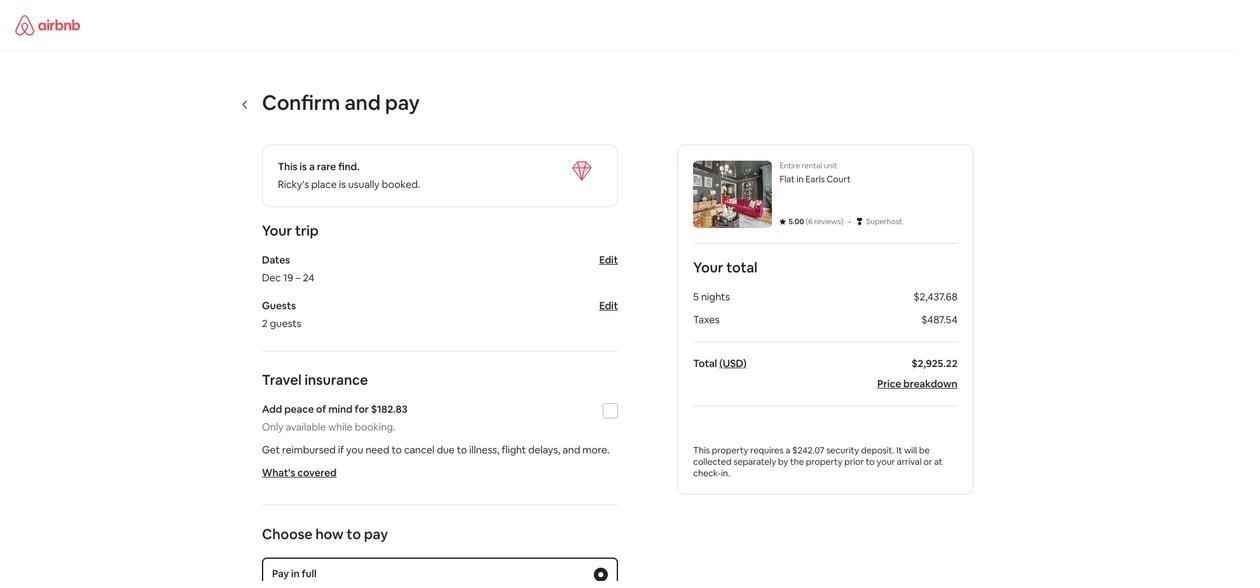 Task type: locate. For each thing, give the bounding box(es) containing it.
pay
[[385, 90, 420, 116], [364, 526, 388, 544]]

trip
[[295, 222, 319, 240]]

is up ricky's
[[300, 160, 307, 174]]

a
[[309, 160, 315, 174], [786, 445, 790, 457]]

and left more.
[[563, 444, 580, 457]]

0 vertical spatial edit
[[599, 254, 618, 267]]

(usd)
[[719, 357, 747, 371]]

flight
[[502, 444, 526, 457]]

will
[[904, 445, 917, 457]]

unit
[[824, 161, 837, 171]]

0 vertical spatial a
[[309, 160, 315, 174]]

and right the confirm at the left top
[[345, 90, 381, 116]]

0 vertical spatial is
[[300, 160, 307, 174]]

requires
[[750, 445, 784, 457]]

this up check-
[[693, 445, 710, 457]]

need
[[366, 444, 389, 457]]

it
[[896, 445, 902, 457]]

–
[[296, 272, 301, 285]]

1 vertical spatial in
[[291, 568, 300, 581]]

reviews
[[814, 217, 841, 227]]

this up ricky's
[[278, 160, 298, 174]]

1 vertical spatial your
[[693, 259, 723, 277]]

delays,
[[528, 444, 560, 457]]

this for this property requires a $242.07 security deposit. it will be collected separately by the property prior to your arrival or at check-in.
[[693, 445, 710, 457]]

your
[[262, 222, 292, 240], [693, 259, 723, 277]]

this inside this property requires a $242.07 security deposit. it will be collected separately by the property prior to your arrival or at check-in.
[[693, 445, 710, 457]]

dates
[[262, 254, 290, 267]]

1 vertical spatial a
[[786, 445, 790, 457]]

this property requires a $242.07 security deposit. it will be collected separately by the property prior to your arrival or at check-in.
[[693, 445, 943, 479]]

separately
[[734, 457, 776, 468]]

0 vertical spatial this
[[278, 160, 298, 174]]

1 horizontal spatial is
[[339, 178, 346, 191]]

0 horizontal spatial and
[[345, 90, 381, 116]]

is
[[300, 160, 307, 174], [339, 178, 346, 191]]

court
[[827, 174, 851, 185]]

or
[[924, 457, 932, 468]]

in right flat at the top
[[797, 174, 804, 185]]

1 edit button from the top
[[599, 254, 618, 267]]

property
[[712, 445, 748, 457], [806, 457, 843, 468]]

this is a rare find. ricky's place is usually booked.
[[278, 160, 420, 191]]

0 horizontal spatial a
[[309, 160, 315, 174]]

add peace of mind for $182.83 only available while booking.
[[262, 403, 408, 434]]

0 vertical spatial and
[[345, 90, 381, 116]]

edit button for dates dec 19 – 24
[[599, 254, 618, 267]]

choose
[[262, 526, 313, 544]]

a left $242.07
[[786, 445, 790, 457]]

0 vertical spatial in
[[797, 174, 804, 185]]

1 horizontal spatial a
[[786, 445, 790, 457]]

0 vertical spatial your
[[262, 222, 292, 240]]

1 vertical spatial is
[[339, 178, 346, 191]]

0 horizontal spatial your
[[262, 222, 292, 240]]

a inside this is a rare find. ricky's place is usually booked.
[[309, 160, 315, 174]]

19
[[283, 272, 293, 285]]

0 vertical spatial edit button
[[599, 254, 618, 267]]

1 horizontal spatial property
[[806, 457, 843, 468]]

your up 5 nights
[[693, 259, 723, 277]]

2 edit from the top
[[599, 299, 618, 313]]

edit
[[599, 254, 618, 267], [599, 299, 618, 313]]

6
[[808, 217, 813, 227]]

in left full
[[291, 568, 300, 581]]

collected
[[693, 457, 732, 468]]

1 horizontal spatial this
[[693, 445, 710, 457]]

property up in.
[[712, 445, 748, 457]]

cancel
[[404, 444, 435, 457]]

only
[[262, 421, 283, 434]]

prior
[[844, 457, 864, 468]]

edit button for guests 2 guests
[[599, 299, 618, 313]]

due
[[437, 444, 455, 457]]

in
[[797, 174, 804, 185], [291, 568, 300, 581]]

deposit.
[[861, 445, 894, 457]]

to right the how
[[347, 526, 361, 544]]

is right place on the left
[[339, 178, 346, 191]]

price breakdown button
[[877, 378, 958, 391]]

at
[[934, 457, 943, 468]]

this inside this is a rare find. ricky's place is usually booked.
[[278, 160, 298, 174]]

get reimbursed if you need to cancel due to illness, flight delays, and more.
[[262, 444, 610, 457]]

edit button
[[599, 254, 618, 267], [599, 299, 618, 313]]

property right the the
[[806, 457, 843, 468]]

$487.54
[[921, 313, 958, 327]]

None radio
[[594, 568, 608, 582]]

1 vertical spatial this
[[693, 445, 710, 457]]

if
[[338, 444, 344, 457]]

security
[[826, 445, 859, 457]]

for
[[355, 403, 369, 416]]

peace
[[284, 403, 314, 416]]

to left your
[[866, 457, 875, 468]]

$242.07
[[792, 445, 824, 457]]

nights
[[701, 291, 730, 304]]

check-
[[693, 468, 721, 479]]

0 horizontal spatial this
[[278, 160, 298, 174]]

your up dates
[[262, 222, 292, 240]]

5.00 ( 6 reviews )
[[789, 217, 843, 227]]

to
[[392, 444, 402, 457], [457, 444, 467, 457], [866, 457, 875, 468], [347, 526, 361, 544]]

1 vertical spatial edit
[[599, 299, 618, 313]]

1 horizontal spatial in
[[797, 174, 804, 185]]

1 edit from the top
[[599, 254, 618, 267]]

a left rare
[[309, 160, 315, 174]]

1 horizontal spatial and
[[563, 444, 580, 457]]

what's covered
[[262, 467, 337, 480]]

full
[[302, 568, 317, 581]]

1 horizontal spatial your
[[693, 259, 723, 277]]

more.
[[583, 444, 610, 457]]

your total
[[693, 259, 758, 277]]

this
[[278, 160, 298, 174], [693, 445, 710, 457]]

total
[[693, 357, 717, 371]]

guests
[[262, 299, 296, 313]]

back image
[[240, 100, 251, 110]]

1 vertical spatial edit button
[[599, 299, 618, 313]]

add
[[262, 403, 282, 416]]

price breakdown
[[877, 378, 958, 391]]

reimbursed
[[282, 444, 336, 457]]

)
[[841, 217, 843, 227]]

booked.
[[382, 178, 420, 191]]

5 nights
[[693, 291, 730, 304]]

guests
[[270, 317, 301, 331]]

and
[[345, 90, 381, 116], [563, 444, 580, 457]]

price
[[877, 378, 901, 391]]

to right 'need' on the left of the page
[[392, 444, 402, 457]]

2 edit button from the top
[[599, 299, 618, 313]]



Task type: describe. For each thing, give the bounding box(es) containing it.
dec
[[262, 272, 281, 285]]

of
[[316, 403, 326, 416]]

•
[[848, 215, 851, 228]]

your for your trip
[[262, 222, 292, 240]]

$182.83
[[371, 403, 408, 416]]

flat
[[780, 174, 795, 185]]

pay in full
[[272, 568, 317, 581]]

confirm
[[262, 90, 340, 116]]

how
[[316, 526, 344, 544]]

insurance
[[305, 371, 368, 389]]

0 vertical spatial pay
[[385, 90, 420, 116]]

entire rental unit flat in earls court
[[780, 161, 851, 185]]

arrival
[[897, 457, 922, 468]]

0 horizontal spatial is
[[300, 160, 307, 174]]

your
[[877, 457, 895, 468]]

(usd) button
[[719, 357, 747, 371]]

in inside entire rental unit flat in earls court
[[797, 174, 804, 185]]

superhost
[[866, 217, 902, 227]]

total
[[726, 259, 758, 277]]

a inside this property requires a $242.07 security deposit. it will be collected separately by the property prior to your arrival or at check-in.
[[786, 445, 790, 457]]

(
[[806, 217, 808, 227]]

0 horizontal spatial property
[[712, 445, 748, 457]]

rare
[[317, 160, 336, 174]]

total (usd)
[[693, 357, 747, 371]]

available
[[286, 421, 326, 434]]

pay
[[272, 568, 289, 581]]

be
[[919, 445, 930, 457]]

find.
[[338, 160, 360, 174]]

get
[[262, 444, 280, 457]]

you
[[346, 444, 363, 457]]

edit for dates dec 19 – 24
[[599, 254, 618, 267]]

5
[[693, 291, 699, 304]]

ricky's
[[278, 178, 309, 191]]

your trip
[[262, 222, 319, 240]]

taxes
[[693, 313, 720, 327]]

earls
[[806, 174, 825, 185]]

breakdown
[[903, 378, 958, 391]]

this for this is a rare find. ricky's place is usually booked.
[[278, 160, 298, 174]]

travel insurance
[[262, 371, 368, 389]]

$2,437.68
[[914, 291, 958, 304]]

24
[[303, 272, 314, 285]]

place
[[311, 178, 337, 191]]

while
[[328, 421, 353, 434]]

2
[[262, 317, 268, 331]]

rental
[[802, 161, 822, 171]]

choose how to pay
[[262, 526, 388, 544]]

edit for guests 2 guests
[[599, 299, 618, 313]]

to right due
[[457, 444, 467, 457]]

guests 2 guests
[[262, 299, 301, 331]]

dates dec 19 – 24
[[262, 254, 314, 285]]

travel
[[262, 371, 302, 389]]

0 horizontal spatial in
[[291, 568, 300, 581]]

by
[[778, 457, 788, 468]]

$2,925.22
[[912, 357, 958, 371]]

confirm and pay
[[262, 90, 420, 116]]

5.00
[[789, 217, 804, 227]]

usually
[[348, 178, 380, 191]]

to inside this property requires a $242.07 security deposit. it will be collected separately by the property prior to your arrival or at check-in.
[[866, 457, 875, 468]]

the
[[790, 457, 804, 468]]

entire
[[780, 161, 800, 171]]

1 vertical spatial pay
[[364, 526, 388, 544]]

1 vertical spatial and
[[563, 444, 580, 457]]

illness,
[[469, 444, 499, 457]]

booking.
[[355, 421, 395, 434]]

your for your total
[[693, 259, 723, 277]]

mind
[[328, 403, 353, 416]]

what's covered button
[[262, 467, 337, 480]]



Task type: vqa. For each thing, say whether or not it's contained in the screenshot.
second Edit button from the top
yes



